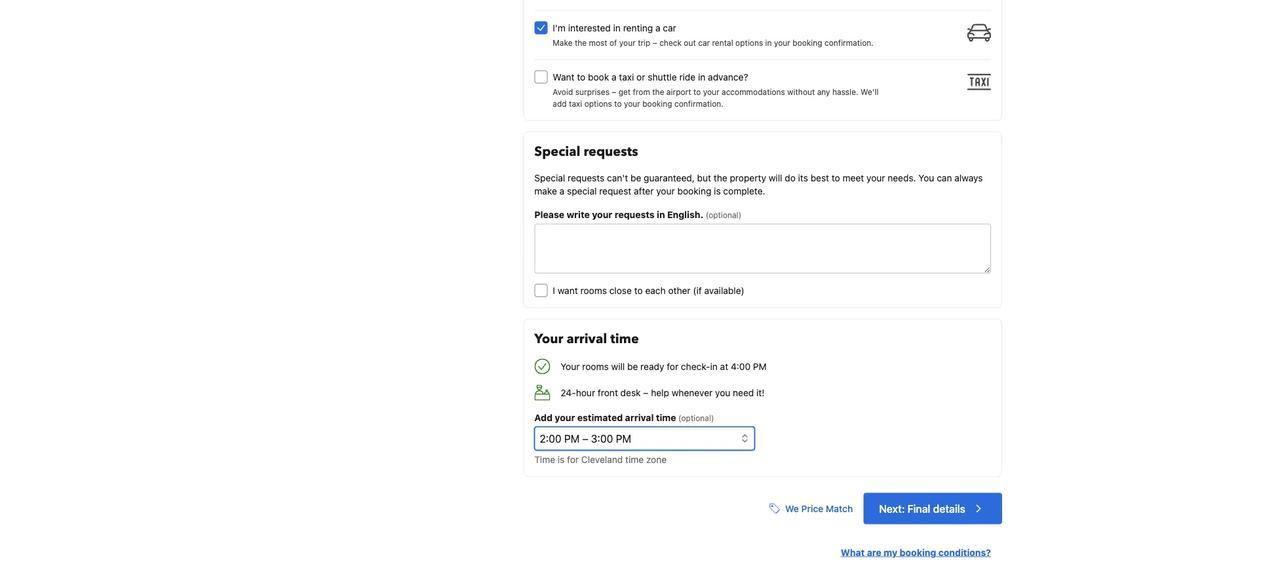 Task type: vqa. For each thing, say whether or not it's contained in the screenshot.
the Final
yes



Task type: locate. For each thing, give the bounding box(es) containing it.
any
[[817, 88, 830, 97]]

– right trip
[[653, 38, 657, 48]]

is inside special requests can't be guaranteed, but the property will do its best to meet your needs. you can always make a special request after your booking is complete.
[[714, 186, 721, 196]]

– left get
[[612, 88, 616, 97]]

at
[[720, 361, 728, 372]]

arrival down want
[[567, 330, 607, 348]]

1 vertical spatial taxi
[[569, 99, 582, 109]]

1 vertical spatial the
[[652, 88, 664, 97]]

trip
[[638, 38, 650, 48]]

in
[[613, 22, 621, 33], [765, 38, 772, 48], [698, 72, 706, 82], [657, 209, 665, 220], [710, 361, 718, 372]]

(optional) down complete.
[[706, 210, 741, 220]]

a inside special requests can't be guaranteed, but the property will do its best to meet your needs. you can always make a special request after your booking is complete.
[[560, 186, 565, 196]]

conditions?
[[939, 547, 991, 558]]

booking up without
[[793, 38, 822, 48]]

rooms right want
[[580, 285, 607, 296]]

1 horizontal spatial is
[[714, 186, 721, 196]]

be left ready
[[627, 361, 638, 372]]

be
[[631, 172, 641, 183], [627, 361, 638, 372]]

0 vertical spatial be
[[631, 172, 641, 183]]

0 horizontal spatial options
[[584, 99, 612, 109]]

always
[[955, 172, 983, 183]]

1 vertical spatial time
[[656, 412, 676, 423]]

the
[[575, 38, 587, 48], [652, 88, 664, 97], [714, 172, 727, 183]]

1 vertical spatial –
[[612, 88, 616, 97]]

1 horizontal spatial arrival
[[625, 412, 654, 423]]

(optional) down "whenever"
[[678, 414, 714, 423]]

without
[[787, 88, 815, 97]]

special for special requests can't be guaranteed, but the property will do its best to meet your needs. you can always make a special request after your booking is complete.
[[534, 172, 565, 183]]

1 horizontal spatial –
[[643, 387, 649, 398]]

to left the book
[[577, 72, 586, 82]]

0 horizontal spatial will
[[611, 361, 625, 372]]

1 vertical spatial (optional)
[[678, 414, 714, 423]]

best
[[811, 172, 829, 183]]

requests for special requests can't be guaranteed, but the property will do its best to meet your needs. you can always make a special request after your booking is complete.
[[568, 172, 605, 183]]

desk
[[621, 387, 641, 398]]

0 vertical spatial your
[[534, 330, 563, 348]]

most
[[589, 38, 607, 48]]

1 vertical spatial be
[[627, 361, 638, 372]]

to
[[577, 72, 586, 82], [693, 88, 701, 97], [614, 99, 622, 109], [832, 172, 840, 183], [634, 285, 643, 296]]

time down 24-hour front desk – help whenever you need it!
[[656, 412, 676, 423]]

your right write
[[592, 209, 612, 220]]

2 special from the top
[[534, 172, 565, 183]]

1 horizontal spatial the
[[652, 88, 664, 97]]

booking down but
[[677, 186, 711, 196]]

1 horizontal spatial taxi
[[619, 72, 634, 82]]

is left complete.
[[714, 186, 721, 196]]

a up check
[[655, 22, 660, 33]]

is
[[714, 186, 721, 196], [558, 454, 565, 465]]

time for cleveland
[[625, 454, 644, 465]]

2 horizontal spatial the
[[714, 172, 727, 183]]

for right time
[[567, 454, 579, 465]]

special inside special requests can't be guaranteed, but the property will do its best to meet your needs. you can always make a special request after your booking is complete.
[[534, 172, 565, 183]]

time up your rooms will be ready for check-in at 4:00 pm
[[610, 330, 639, 348]]

shuttle
[[648, 72, 677, 82]]

taxi right add
[[569, 99, 582, 109]]

estimated
[[577, 412, 623, 423]]

your down the i
[[534, 330, 563, 348]]

will
[[769, 172, 782, 183], [611, 361, 625, 372]]

24-
[[561, 387, 576, 398]]

be inside special requests can't be guaranteed, but the property will do its best to meet your needs. you can always make a special request after your booking is complete.
[[631, 172, 641, 183]]

booking inside avoid surprises – get from the airport to your accommodations without any hassle. we'll add taxi options to your booking confirmation.
[[643, 99, 672, 109]]

– left 'help'
[[643, 387, 649, 398]]

24-hour front desk – help whenever you need it!
[[561, 387, 765, 398]]

0 horizontal spatial arrival
[[567, 330, 607, 348]]

taxi left or
[[619, 72, 634, 82]]

i want rooms close to each other (if available)
[[553, 285, 745, 296]]

hour
[[576, 387, 595, 398]]

car
[[663, 22, 676, 33], [698, 38, 710, 48]]

None text field
[[534, 224, 991, 274]]

interested
[[568, 22, 611, 33]]

0 horizontal spatial –
[[612, 88, 616, 97]]

1 vertical spatial a
[[612, 72, 617, 82]]

1 vertical spatial rooms
[[582, 361, 609, 372]]

(if
[[693, 285, 702, 296]]

2 vertical spatial –
[[643, 387, 649, 398]]

1 horizontal spatial confirmation.
[[825, 38, 874, 48]]

1 vertical spatial options
[[584, 99, 612, 109]]

0 vertical spatial a
[[655, 22, 660, 33]]

ready
[[641, 361, 664, 372]]

2 vertical spatial the
[[714, 172, 727, 183]]

–
[[653, 38, 657, 48], [612, 88, 616, 97], [643, 387, 649, 398]]

(optional) inside please write your requests in english. (optional)
[[706, 210, 741, 220]]

special for special requests
[[534, 143, 580, 161]]

group
[[534, 0, 996, 110]]

zone
[[646, 454, 667, 465]]

2 vertical spatial time
[[625, 454, 644, 465]]

add your estimated arrival time (optional)
[[534, 412, 714, 423]]

1 vertical spatial will
[[611, 361, 625, 372]]

the left most
[[575, 38, 587, 48]]

1 vertical spatial your
[[561, 361, 580, 372]]

make
[[534, 186, 557, 196]]

a right the book
[[612, 72, 617, 82]]

requests up can't
[[584, 143, 638, 161]]

0 horizontal spatial a
[[560, 186, 565, 196]]

1 horizontal spatial will
[[769, 172, 782, 183]]

rooms up hour at bottom
[[582, 361, 609, 372]]

2 vertical spatial a
[[560, 186, 565, 196]]

in up of
[[613, 22, 621, 33]]

accommodations
[[722, 88, 785, 97]]

need
[[733, 387, 754, 398]]

add
[[534, 412, 553, 423]]

1 vertical spatial is
[[558, 454, 565, 465]]

time
[[534, 454, 555, 465]]

1 vertical spatial for
[[567, 454, 579, 465]]

for right ready
[[667, 361, 679, 372]]

your for your rooms will be ready for check-in at 4:00 pm
[[561, 361, 580, 372]]

1 vertical spatial special
[[534, 172, 565, 183]]

requests inside special requests can't be guaranteed, but the property will do its best to meet your needs. you can always make a special request after your booking is complete.
[[568, 172, 605, 183]]

request
[[599, 186, 631, 196]]

2 horizontal spatial a
[[655, 22, 660, 33]]

help
[[651, 387, 669, 398]]

be up after
[[631, 172, 641, 183]]

0 vertical spatial will
[[769, 172, 782, 183]]

your right meet
[[867, 172, 885, 183]]

0 vertical spatial for
[[667, 361, 679, 372]]

confirmation. inside avoid surprises – get from the airport to your accommodations without any hassle. we'll add taxi options to your booking confirmation.
[[674, 99, 724, 109]]

0 vertical spatial car
[[663, 22, 676, 33]]

0 horizontal spatial confirmation.
[[674, 99, 724, 109]]

is right time
[[558, 454, 565, 465]]

to right best
[[832, 172, 840, 183]]

your
[[534, 330, 563, 348], [561, 361, 580, 372]]

are
[[867, 547, 882, 558]]

arrival
[[567, 330, 607, 348], [625, 412, 654, 423]]

i'm
[[553, 22, 566, 33]]

1 vertical spatial car
[[698, 38, 710, 48]]

0 vertical spatial options
[[736, 38, 763, 48]]

0 vertical spatial is
[[714, 186, 721, 196]]

taxi
[[619, 72, 634, 82], [569, 99, 582, 109]]

0 vertical spatial confirmation.
[[825, 38, 874, 48]]

each
[[645, 285, 666, 296]]

confirmation. down the airport
[[674, 99, 724, 109]]

you
[[919, 172, 934, 183]]

the right but
[[714, 172, 727, 183]]

want
[[558, 285, 578, 296]]

1 vertical spatial requests
[[568, 172, 605, 183]]

0 horizontal spatial car
[[663, 22, 676, 33]]

2 horizontal spatial –
[[653, 38, 657, 48]]

surprises
[[575, 88, 610, 97]]

options down surprises
[[584, 99, 612, 109]]

0 vertical spatial requests
[[584, 143, 638, 161]]

requests
[[584, 143, 638, 161], [568, 172, 605, 183], [615, 209, 655, 220]]

property
[[730, 172, 766, 183]]

car up check
[[663, 22, 676, 33]]

time left zone
[[625, 454, 644, 465]]

0 horizontal spatial taxi
[[569, 99, 582, 109]]

0 vertical spatial (optional)
[[706, 210, 741, 220]]

car right out on the right of the page
[[698, 38, 710, 48]]

1 horizontal spatial options
[[736, 38, 763, 48]]

your arrival time
[[534, 330, 639, 348]]

the down "shuttle"
[[652, 88, 664, 97]]

time
[[610, 330, 639, 348], [656, 412, 676, 423], [625, 454, 644, 465]]

booking down from
[[643, 99, 672, 109]]

0 vertical spatial special
[[534, 143, 580, 161]]

0 vertical spatial time
[[610, 330, 639, 348]]

in right 'rental'
[[765, 38, 772, 48]]

1 vertical spatial confirmation.
[[674, 99, 724, 109]]

will up front
[[611, 361, 625, 372]]

your up 24- at the left of the page
[[561, 361, 580, 372]]

available)
[[704, 285, 745, 296]]

1 special from the top
[[534, 143, 580, 161]]

confirmation. up hassle.
[[825, 38, 874, 48]]

a right make
[[560, 186, 565, 196]]

after
[[634, 186, 654, 196]]

0 vertical spatial the
[[575, 38, 587, 48]]

in left english.
[[657, 209, 665, 220]]

0 horizontal spatial the
[[575, 38, 587, 48]]

requests down after
[[615, 209, 655, 220]]

be for guaranteed,
[[631, 172, 641, 183]]

options right 'rental'
[[736, 38, 763, 48]]

for
[[667, 361, 679, 372], [567, 454, 579, 465]]

make
[[553, 38, 573, 48]]

arrival down desk
[[625, 412, 654, 423]]

special
[[567, 186, 597, 196]]

will left do
[[769, 172, 782, 183]]

time is for cleveland time zone
[[534, 454, 667, 465]]

requests up special
[[568, 172, 605, 183]]

0 horizontal spatial for
[[567, 454, 579, 465]]

special
[[534, 143, 580, 161], [534, 172, 565, 183]]

2 vertical spatial requests
[[615, 209, 655, 220]]

a
[[655, 22, 660, 33], [612, 72, 617, 82], [560, 186, 565, 196]]



Task type: describe. For each thing, give the bounding box(es) containing it.
– inside avoid surprises – get from the airport to your accommodations without any hassle. we'll add taxi options to your booking confirmation.
[[612, 88, 616, 97]]

my
[[884, 547, 898, 558]]

we price match button
[[764, 497, 858, 521]]

front
[[598, 387, 618, 398]]

next: final details
[[879, 503, 966, 515]]

1 horizontal spatial a
[[612, 72, 617, 82]]

avoid surprises – get from the airport to your accommodations without any hassle. we'll add taxi options to your booking confirmation.
[[553, 88, 879, 109]]

whenever
[[672, 387, 713, 398]]

0 vertical spatial –
[[653, 38, 657, 48]]

airport
[[667, 88, 691, 97]]

group containing i'm interested in renting a car
[[534, 0, 996, 110]]

match
[[826, 503, 853, 514]]

make the most of your trip – check out car rental options in your booking confirmation.
[[553, 38, 874, 48]]

out
[[684, 38, 696, 48]]

price
[[801, 503, 824, 514]]

avoid
[[553, 88, 573, 97]]

from
[[633, 88, 650, 97]]

special requests can't be guaranteed, but the property will do its best to meet your needs. you can always make a special request after your booking is complete.
[[534, 172, 983, 196]]

it!
[[756, 387, 765, 398]]

do
[[785, 172, 796, 183]]

want to book a taxi or shuttle ride in advance?
[[553, 72, 748, 82]]

other
[[668, 285, 691, 296]]

want
[[553, 72, 575, 82]]

final
[[908, 503, 930, 515]]

please write your requests in english. (optional)
[[534, 209, 741, 220]]

next: final details button
[[863, 493, 1002, 525]]

but
[[697, 172, 711, 183]]

or
[[637, 72, 645, 82]]

ride
[[679, 72, 696, 82]]

can
[[937, 172, 952, 183]]

to left each
[[634, 285, 643, 296]]

meet
[[843, 172, 864, 183]]

we
[[785, 503, 799, 514]]

write
[[567, 209, 590, 220]]

requests for special requests
[[584, 143, 638, 161]]

1 vertical spatial arrival
[[625, 412, 654, 423]]

to down get
[[614, 99, 622, 109]]

you
[[715, 387, 730, 398]]

your right add on the left
[[555, 412, 575, 423]]

be for ready
[[627, 361, 638, 372]]

what
[[841, 547, 865, 558]]

the inside avoid surprises – get from the airport to your accommodations without any hassle. we'll add taxi options to your booking confirmation.
[[652, 88, 664, 97]]

its
[[798, 172, 808, 183]]

can't
[[607, 172, 628, 183]]

complete.
[[723, 186, 765, 196]]

your down advance?
[[703, 88, 719, 97]]

needs.
[[888, 172, 916, 183]]

details
[[933, 503, 966, 515]]

(optional) inside add your estimated arrival time (optional)
[[678, 414, 714, 423]]

what are my booking conditions? link
[[841, 547, 991, 558]]

renting
[[623, 22, 653, 33]]

english.
[[667, 209, 703, 220]]

in left at
[[710, 361, 718, 372]]

get
[[619, 88, 631, 97]]

what are my booking conditions?
[[841, 547, 991, 558]]

add
[[553, 99, 567, 109]]

the inside special requests can't be guaranteed, but the property will do its best to meet your needs. you can always make a special request after your booking is complete.
[[714, 172, 727, 183]]

your right of
[[619, 38, 636, 48]]

0 vertical spatial rooms
[[580, 285, 607, 296]]

0 horizontal spatial is
[[558, 454, 565, 465]]

your down get
[[624, 99, 640, 109]]

i
[[553, 285, 555, 296]]

in right ride
[[698, 72, 706, 82]]

we price match
[[785, 503, 853, 514]]

hassle.
[[832, 88, 858, 97]]

taxi inside avoid surprises – get from the airport to your accommodations without any hassle. we'll add taxi options to your booking confirmation.
[[569, 99, 582, 109]]

your for your arrival time
[[534, 330, 563, 348]]

next:
[[879, 503, 905, 515]]

i'm interested in renting a car
[[553, 22, 676, 33]]

0 vertical spatial arrival
[[567, 330, 607, 348]]

to down ride
[[693, 88, 701, 97]]

advance?
[[708, 72, 748, 82]]

check-
[[681, 361, 710, 372]]

check
[[660, 38, 682, 48]]

guaranteed,
[[644, 172, 695, 183]]

time for arrival
[[656, 412, 676, 423]]

booking right my
[[900, 547, 936, 558]]

your rooms will be ready for check-in at 4:00 pm
[[561, 361, 767, 372]]

options inside avoid surprises – get from the airport to your accommodations without any hassle. we'll add taxi options to your booking confirmation.
[[584, 99, 612, 109]]

1 horizontal spatial car
[[698, 38, 710, 48]]

your down guaranteed,
[[656, 186, 675, 196]]

booking inside special requests can't be guaranteed, but the property will do its best to meet your needs. you can always make a special request after your booking is complete.
[[677, 186, 711, 196]]

1 horizontal spatial for
[[667, 361, 679, 372]]

4:00 pm
[[731, 361, 767, 372]]

of
[[610, 38, 617, 48]]

to inside special requests can't be guaranteed, but the property will do its best to meet your needs. you can always make a special request after your booking is complete.
[[832, 172, 840, 183]]

we'll
[[861, 88, 879, 97]]

rental
[[712, 38, 733, 48]]

cleveland
[[581, 454, 623, 465]]

close
[[609, 285, 632, 296]]

your up without
[[774, 38, 790, 48]]

special requests
[[534, 143, 638, 161]]

book
[[588, 72, 609, 82]]

will inside special requests can't be guaranteed, but the property will do its best to meet your needs. you can always make a special request after your booking is complete.
[[769, 172, 782, 183]]

please
[[534, 209, 564, 220]]

0 vertical spatial taxi
[[619, 72, 634, 82]]



